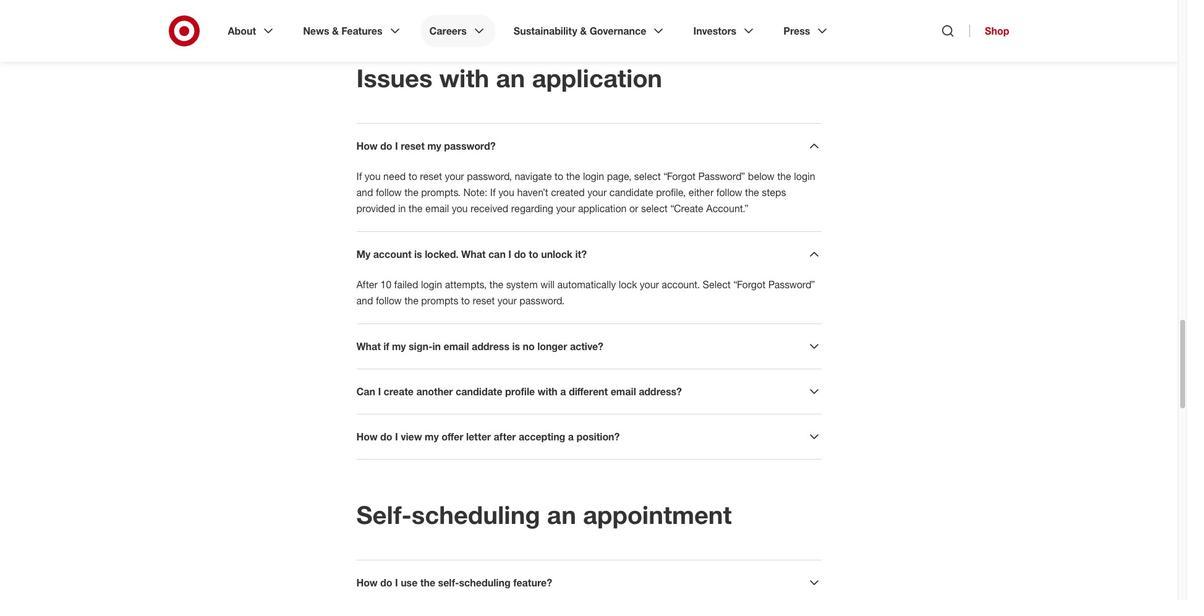 Task type: vqa. For each thing, say whether or not it's contained in the screenshot.
Of within the Our success is interdependent with the prosperity of the communities we serve.
no



Task type: describe. For each thing, give the bounding box(es) containing it.
to up created
[[555, 170, 564, 182]]

account
[[374, 248, 412, 260]]

will
[[541, 278, 555, 291]]

another
[[417, 385, 453, 398]]

select
[[703, 278, 731, 291]]

what if my sign-in email address is no longer active? button
[[357, 339, 822, 354]]

if
[[384, 340, 389, 353]]

letter
[[466, 431, 491, 443]]

scheduling inside 'dropdown button'
[[459, 577, 511, 589]]

"create
[[671, 202, 704, 215]]

how do i view my offer letter after accepting a position?
[[357, 431, 620, 443]]

your down system
[[498, 294, 517, 307]]

either
[[689, 186, 714, 199]]

1 vertical spatial if
[[490, 186, 496, 199]]

investors
[[694, 25, 737, 37]]

the down below
[[746, 186, 760, 199]]

different
[[569, 385, 608, 398]]

candidate inside if you need to reset your password, navigate to the login page, select "forgot password" below the login and follow the prompts. note: if you haven't created your candidate profile, either follow the steps provided in the email you received regarding your application or select "create account."
[[610, 186, 654, 199]]

regarding
[[511, 202, 554, 215]]

application inside if you need to reset your password, navigate to the login page, select "forgot password" below the login and follow the prompts. note: if you haven't created your candidate profile, either follow the steps provided in the email you received regarding your application or select "create account."
[[578, 202, 627, 215]]

the up steps
[[778, 170, 792, 182]]

can i create another candidate profile with a different email address?
[[357, 385, 682, 398]]

news & features link
[[295, 15, 411, 47]]

if you need to reset your password, navigate to the login page, select "forgot password" below the login and follow the prompts. note: if you haven't created your candidate profile, either follow the steps provided in the email you received regarding your application or select "create account."
[[357, 170, 816, 215]]

sustainability & governance link
[[505, 15, 675, 47]]

10
[[381, 278, 392, 291]]

prompts.
[[422, 186, 461, 199]]

an for with
[[496, 63, 525, 93]]

shop link
[[970, 25, 1010, 37]]

shop
[[986, 25, 1010, 37]]

after
[[357, 278, 378, 291]]

in inside what if my sign-in email address is no longer active? dropdown button
[[433, 340, 441, 353]]

password,
[[467, 170, 512, 182]]

address
[[472, 340, 510, 353]]

2 vertical spatial you
[[452, 202, 468, 215]]

governance
[[590, 25, 647, 37]]

steps
[[762, 186, 787, 199]]

"forgot for select
[[734, 278, 766, 291]]

do for self-
[[381, 577, 393, 589]]

to inside my account is locked. what can i do to unlock it? dropdown button
[[529, 248, 539, 260]]

self-
[[357, 500, 412, 530]]

use
[[401, 577, 418, 589]]

0 vertical spatial you
[[365, 170, 381, 182]]

create
[[384, 385, 414, 398]]

email inside dropdown button
[[444, 340, 469, 353]]

i for offer
[[395, 431, 398, 443]]

i for password?
[[395, 140, 398, 152]]

what inside my account is locked. what can i do to unlock it? dropdown button
[[462, 248, 486, 260]]

my account is locked. what can i do to unlock it?
[[357, 248, 587, 260]]

a inside dropdown button
[[561, 385, 566, 398]]

& for news
[[332, 25, 339, 37]]

0 vertical spatial application
[[532, 63, 663, 93]]

email inside dropdown button
[[611, 385, 636, 398]]

profile
[[505, 385, 535, 398]]

unlock
[[541, 248, 573, 260]]

attempts,
[[445, 278, 487, 291]]

reset inside dropdown button
[[401, 140, 425, 152]]

press link
[[775, 15, 839, 47]]

"forgot for select
[[664, 170, 696, 182]]

reset inside if you need to reset your password, navigate to the login page, select "forgot password" below the login and follow the prompts. note: if you haven't created your candidate profile, either follow the steps provided in the email you received regarding your application or select "create account."
[[420, 170, 442, 182]]

can
[[357, 385, 375, 398]]

the down failed
[[405, 294, 419, 307]]

password.
[[520, 294, 565, 307]]

about
[[228, 25, 256, 37]]

note:
[[464, 186, 488, 199]]

below
[[748, 170, 775, 182]]

do right can
[[514, 248, 526, 260]]

how do i use the self-scheduling feature? button
[[357, 575, 822, 590]]

what inside what if my sign-in email address is no longer active? dropdown button
[[357, 340, 381, 353]]

how for how do i view my offer letter after accepting a position?
[[357, 431, 378, 443]]

lock
[[619, 278, 637, 291]]

& for sustainability
[[580, 25, 587, 37]]

profile,
[[656, 186, 686, 199]]

password?
[[444, 140, 496, 152]]

sustainability
[[514, 25, 578, 37]]

appointment
[[583, 500, 732, 530]]

locked.
[[425, 248, 459, 260]]

or
[[630, 202, 639, 215]]

failed
[[394, 278, 418, 291]]

how do i use the self-scheduling feature?
[[357, 577, 552, 589]]

after
[[494, 431, 516, 443]]

press
[[784, 25, 811, 37]]

can i create another candidate profile with a different email address? button
[[357, 384, 822, 399]]

an for scheduling
[[547, 500, 577, 530]]

follow up account."
[[717, 186, 743, 199]]

careers
[[430, 25, 467, 37]]

view
[[401, 431, 422, 443]]

how do i view my offer letter after accepting a position? button
[[357, 429, 822, 444]]

in inside if you need to reset your password, navigate to the login page, select "forgot password" below the login and follow the prompts. note: if you haven't created your candidate profile, either follow the steps provided in the email you received regarding your application or select "create account."
[[398, 202, 406, 215]]

what if my sign-in email address is no longer active?
[[357, 340, 604, 353]]

how for how do i use the self-scheduling feature?
[[357, 577, 378, 589]]

your right created
[[588, 186, 607, 199]]

how do i reset my password? button
[[357, 139, 822, 153]]

position?
[[577, 431, 620, 443]]



Task type: locate. For each thing, give the bounding box(es) containing it.
with down careers link
[[440, 63, 489, 93]]

i up need
[[395, 140, 398, 152]]

do left 'use'
[[381, 577, 393, 589]]

1 horizontal spatial an
[[547, 500, 577, 530]]

0 vertical spatial is
[[414, 248, 422, 260]]

how inside how do i reset my password? dropdown button
[[357, 140, 378, 152]]

email left the address
[[444, 340, 469, 353]]

follow
[[376, 186, 402, 199], [717, 186, 743, 199], [376, 294, 402, 307]]

news
[[303, 25, 329, 37]]

and down after
[[357, 294, 373, 307]]

1 vertical spatial with
[[538, 385, 558, 398]]

0 vertical spatial reset
[[401, 140, 425, 152]]

address?
[[639, 385, 682, 398]]

you down note:
[[452, 202, 468, 215]]

haven't
[[517, 186, 549, 199]]

password" inside after 10 failed login attempts, the system will automatically lock your account. select "forgot password" and follow the prompts to reset your password.
[[769, 278, 816, 291]]

the down need
[[405, 186, 419, 199]]

candidate inside dropdown button
[[456, 385, 503, 398]]

you
[[365, 170, 381, 182], [499, 186, 515, 199], [452, 202, 468, 215]]

issues with an application
[[357, 63, 663, 93]]

account.
[[662, 278, 700, 291]]

0 vertical spatial in
[[398, 202, 406, 215]]

0 horizontal spatial with
[[440, 63, 489, 93]]

a inside dropdown button
[[568, 431, 574, 443]]

0 vertical spatial how
[[357, 140, 378, 152]]

investors link
[[685, 15, 765, 47]]

and inside after 10 failed login attempts, the system will automatically lock your account. select "forgot password" and follow the prompts to reset your password.
[[357, 294, 373, 307]]

0 vertical spatial and
[[357, 186, 373, 199]]

my for view
[[425, 431, 439, 443]]

to down attempts,
[[461, 294, 470, 307]]

& right news
[[332, 25, 339, 37]]

0 vertical spatial my
[[428, 140, 442, 152]]

2 and from the top
[[357, 294, 373, 307]]

password" for select
[[699, 170, 746, 182]]

a
[[561, 385, 566, 398], [568, 431, 574, 443]]

my right view
[[425, 431, 439, 443]]

1 and from the top
[[357, 186, 373, 199]]

1 vertical spatial and
[[357, 294, 373, 307]]

0 vertical spatial an
[[496, 63, 525, 93]]

0 vertical spatial if
[[357, 170, 362, 182]]

active?
[[570, 340, 604, 353]]

1 vertical spatial how
[[357, 431, 378, 443]]

1 vertical spatial is
[[513, 340, 520, 353]]

i right can on the left of the page
[[378, 385, 381, 398]]

with inside "can i create another candidate profile with a different email address?" dropdown button
[[538, 385, 558, 398]]

what left the if
[[357, 340, 381, 353]]

0 horizontal spatial password"
[[699, 170, 746, 182]]

login right below
[[795, 170, 816, 182]]

1 vertical spatial password"
[[769, 278, 816, 291]]

candidate left 'profile'
[[456, 385, 503, 398]]

1 vertical spatial candidate
[[456, 385, 503, 398]]

navigate
[[515, 170, 552, 182]]

password" inside if you need to reset your password, navigate to the login page, select "forgot password" below the login and follow the prompts. note: if you haven't created your candidate profile, either follow the steps provided in the email you received regarding your application or select "create account."
[[699, 170, 746, 182]]

to
[[409, 170, 418, 182], [555, 170, 564, 182], [529, 248, 539, 260], [461, 294, 470, 307]]

1 vertical spatial my
[[392, 340, 406, 353]]

your right lock
[[640, 278, 659, 291]]

login inside after 10 failed login attempts, the system will automatically lock your account. select "forgot password" and follow the prompts to reset your password.
[[421, 278, 442, 291]]

1 vertical spatial in
[[433, 340, 441, 353]]

3 how from the top
[[357, 577, 378, 589]]

automatically
[[558, 278, 616, 291]]

the down prompts.
[[409, 202, 423, 215]]

reset up need
[[401, 140, 425, 152]]

what left can
[[462, 248, 486, 260]]

features
[[342, 25, 383, 37]]

sign-
[[409, 340, 433, 353]]

2 horizontal spatial login
[[795, 170, 816, 182]]

2 & from the left
[[580, 25, 587, 37]]

login
[[583, 170, 605, 182], [795, 170, 816, 182], [421, 278, 442, 291]]

2 vertical spatial email
[[611, 385, 636, 398]]

1 vertical spatial scheduling
[[459, 577, 511, 589]]

self-
[[438, 577, 459, 589]]

with right 'profile'
[[538, 385, 558, 398]]

after 10 failed login attempts, the system will automatically lock your account. select "forgot password" and follow the prompts to reset your password.
[[357, 278, 816, 307]]

is left no
[[513, 340, 520, 353]]

to left unlock
[[529, 248, 539, 260]]

sustainability & governance
[[514, 25, 647, 37]]

1 vertical spatial an
[[547, 500, 577, 530]]

feature?
[[514, 577, 552, 589]]

the left system
[[490, 278, 504, 291]]

i for self-
[[395, 577, 398, 589]]

candidate up or
[[610, 186, 654, 199]]

follow inside after 10 failed login attempts, the system will automatically lock your account. select "forgot password" and follow the prompts to reset your password.
[[376, 294, 402, 307]]

scheduling
[[412, 500, 541, 530], [459, 577, 511, 589]]

0 horizontal spatial you
[[365, 170, 381, 182]]

reset inside after 10 failed login attempts, the system will automatically lock your account. select "forgot password" and follow the prompts to reset your password.
[[473, 294, 495, 307]]

login left page,
[[583, 170, 605, 182]]

login up prompts
[[421, 278, 442, 291]]

how inside how do i view my offer letter after accepting a position? dropdown button
[[357, 431, 378, 443]]

1 & from the left
[[332, 25, 339, 37]]

my inside dropdown button
[[428, 140, 442, 152]]

do up need
[[381, 140, 393, 152]]

1 vertical spatial "forgot
[[734, 278, 766, 291]]

is left locked.
[[414, 248, 422, 260]]

i left view
[[395, 431, 398, 443]]

do for password?
[[381, 140, 393, 152]]

is
[[414, 248, 422, 260], [513, 340, 520, 353]]

1 vertical spatial a
[[568, 431, 574, 443]]

your up prompts.
[[445, 170, 464, 182]]

account."
[[707, 202, 749, 215]]

i
[[395, 140, 398, 152], [509, 248, 512, 260], [378, 385, 381, 398], [395, 431, 398, 443], [395, 577, 398, 589]]

longer
[[538, 340, 568, 353]]

you left need
[[365, 170, 381, 182]]

with
[[440, 63, 489, 93], [538, 385, 558, 398]]

how do i reset my password?
[[357, 140, 496, 152]]

application
[[532, 63, 663, 93], [578, 202, 627, 215]]

1 horizontal spatial &
[[580, 25, 587, 37]]

0 vertical spatial what
[[462, 248, 486, 260]]

in right provided
[[398, 202, 406, 215]]

my left password?
[[428, 140, 442, 152]]

reset
[[401, 140, 425, 152], [420, 170, 442, 182], [473, 294, 495, 307]]

email
[[426, 202, 449, 215], [444, 340, 469, 353], [611, 385, 636, 398]]

you up received
[[499, 186, 515, 199]]

news & features
[[303, 25, 383, 37]]

1 horizontal spatial what
[[462, 248, 486, 260]]

candidate
[[610, 186, 654, 199], [456, 385, 503, 398]]

0 vertical spatial select
[[635, 170, 661, 182]]

1 horizontal spatial "forgot
[[734, 278, 766, 291]]

how for how do i reset my password?
[[357, 140, 378, 152]]

0 horizontal spatial login
[[421, 278, 442, 291]]

do inside dropdown button
[[381, 140, 393, 152]]

2 vertical spatial reset
[[473, 294, 495, 307]]

a left different at the bottom of the page
[[561, 385, 566, 398]]

i right can
[[509, 248, 512, 260]]

my
[[357, 248, 371, 260]]

do inside 'dropdown button'
[[381, 577, 393, 589]]

my right the if
[[392, 340, 406, 353]]

2 vertical spatial my
[[425, 431, 439, 443]]

select right page,
[[635, 170, 661, 182]]

the right 'use'
[[421, 577, 436, 589]]

0 vertical spatial with
[[440, 63, 489, 93]]

offer
[[442, 431, 464, 443]]

0 horizontal spatial in
[[398, 202, 406, 215]]

& left governance in the top of the page
[[580, 25, 587, 37]]

to inside after 10 failed login attempts, the system will automatically lock your account. select "forgot password" and follow the prompts to reset your password.
[[461, 294, 470, 307]]

created
[[551, 186, 585, 199]]

2 vertical spatial how
[[357, 577, 378, 589]]

"forgot up profile,
[[664, 170, 696, 182]]

your down created
[[556, 202, 576, 215]]

"forgot
[[664, 170, 696, 182], [734, 278, 766, 291]]

follow down need
[[376, 186, 402, 199]]

password"
[[699, 170, 746, 182], [769, 278, 816, 291]]

0 vertical spatial scheduling
[[412, 500, 541, 530]]

need
[[384, 170, 406, 182]]

reset up prompts.
[[420, 170, 442, 182]]

0 vertical spatial email
[[426, 202, 449, 215]]

prompts
[[422, 294, 459, 307]]

to right need
[[409, 170, 418, 182]]

the inside "how do i use the self-scheduling feature?" 'dropdown button'
[[421, 577, 436, 589]]

0 vertical spatial a
[[561, 385, 566, 398]]

self-scheduling an appointment
[[357, 500, 732, 530]]

1 vertical spatial what
[[357, 340, 381, 353]]

1 horizontal spatial in
[[433, 340, 441, 353]]

and inside if you need to reset your password, navigate to the login page, select "forgot password" below the login and follow the prompts. note: if you haven't created your candidate profile, either follow the steps provided in the email you received regarding your application or select "create account."
[[357, 186, 373, 199]]

how inside "how do i use the self-scheduling feature?" 'dropdown button'
[[357, 577, 378, 589]]

"forgot inside after 10 failed login attempts, the system will automatically lock your account. select "forgot password" and follow the prompts to reset your password.
[[734, 278, 766, 291]]

and up provided
[[357, 186, 373, 199]]

1 vertical spatial reset
[[420, 170, 442, 182]]

1 horizontal spatial login
[[583, 170, 605, 182]]

it?
[[576, 248, 587, 260]]

2 how from the top
[[357, 431, 378, 443]]

application down sustainability & governance link at the top of the page
[[532, 63, 663, 93]]

0 horizontal spatial candidate
[[456, 385, 503, 398]]

received
[[471, 202, 509, 215]]

1 horizontal spatial you
[[452, 202, 468, 215]]

your
[[445, 170, 464, 182], [588, 186, 607, 199], [556, 202, 576, 215], [640, 278, 659, 291], [498, 294, 517, 307]]

password" for select
[[769, 278, 816, 291]]

in
[[398, 202, 406, 215], [433, 340, 441, 353]]

my
[[428, 140, 442, 152], [392, 340, 406, 353], [425, 431, 439, 443]]

1 horizontal spatial if
[[490, 186, 496, 199]]

page,
[[607, 170, 632, 182]]

&
[[332, 25, 339, 37], [580, 25, 587, 37]]

1 horizontal spatial candidate
[[610, 186, 654, 199]]

if left need
[[357, 170, 362, 182]]

no
[[523, 340, 535, 353]]

1 vertical spatial select
[[641, 202, 668, 215]]

i inside 'dropdown button'
[[395, 577, 398, 589]]

my account is locked. what can i do to unlock it? button
[[357, 247, 822, 262]]

1 horizontal spatial password"
[[769, 278, 816, 291]]

my for reset
[[428, 140, 442, 152]]

what
[[462, 248, 486, 260], [357, 340, 381, 353]]

application left or
[[578, 202, 627, 215]]

0 horizontal spatial "forgot
[[664, 170, 696, 182]]

0 horizontal spatial &
[[332, 25, 339, 37]]

email down prompts.
[[426, 202, 449, 215]]

0 horizontal spatial a
[[561, 385, 566, 398]]

1 horizontal spatial is
[[513, 340, 520, 353]]

can
[[489, 248, 506, 260]]

in up another
[[433, 340, 441, 353]]

1 horizontal spatial with
[[538, 385, 558, 398]]

and
[[357, 186, 373, 199], [357, 294, 373, 307]]

careers link
[[421, 15, 495, 47]]

email inside if you need to reset your password, navigate to the login page, select "forgot password" below the login and follow the prompts. note: if you haven't created your candidate profile, either follow the steps provided in the email you received regarding your application or select "create account."
[[426, 202, 449, 215]]

system
[[507, 278, 538, 291]]

i left 'use'
[[395, 577, 398, 589]]

select right or
[[641, 202, 668, 215]]

0 vertical spatial "forgot
[[664, 170, 696, 182]]

do for offer
[[381, 431, 393, 443]]

provided
[[357, 202, 396, 215]]

if up received
[[490, 186, 496, 199]]

0 vertical spatial password"
[[699, 170, 746, 182]]

0 vertical spatial candidate
[[610, 186, 654, 199]]

1 vertical spatial email
[[444, 340, 469, 353]]

issues
[[357, 63, 433, 93]]

"forgot inside if you need to reset your password, navigate to the login page, select "forgot password" below the login and follow the prompts. note: if you haven't created your candidate profile, either follow the steps provided in the email you received regarding your application or select "create account."
[[664, 170, 696, 182]]

1 vertical spatial you
[[499, 186, 515, 199]]

0 horizontal spatial what
[[357, 340, 381, 353]]

email right different at the bottom of the page
[[611, 385, 636, 398]]

0 horizontal spatial an
[[496, 63, 525, 93]]

a left position? on the bottom
[[568, 431, 574, 443]]

"forgot right select
[[734, 278, 766, 291]]

accepting
[[519, 431, 566, 443]]

follow down 10
[[376, 294, 402, 307]]

about link
[[219, 15, 285, 47]]

1 how from the top
[[357, 140, 378, 152]]

an
[[496, 63, 525, 93], [547, 500, 577, 530]]

0 horizontal spatial is
[[414, 248, 422, 260]]

1 vertical spatial application
[[578, 202, 627, 215]]

do left view
[[381, 431, 393, 443]]

the up created
[[566, 170, 581, 182]]

0 horizontal spatial if
[[357, 170, 362, 182]]

1 horizontal spatial a
[[568, 431, 574, 443]]

2 horizontal spatial you
[[499, 186, 515, 199]]

reset down attempts,
[[473, 294, 495, 307]]



